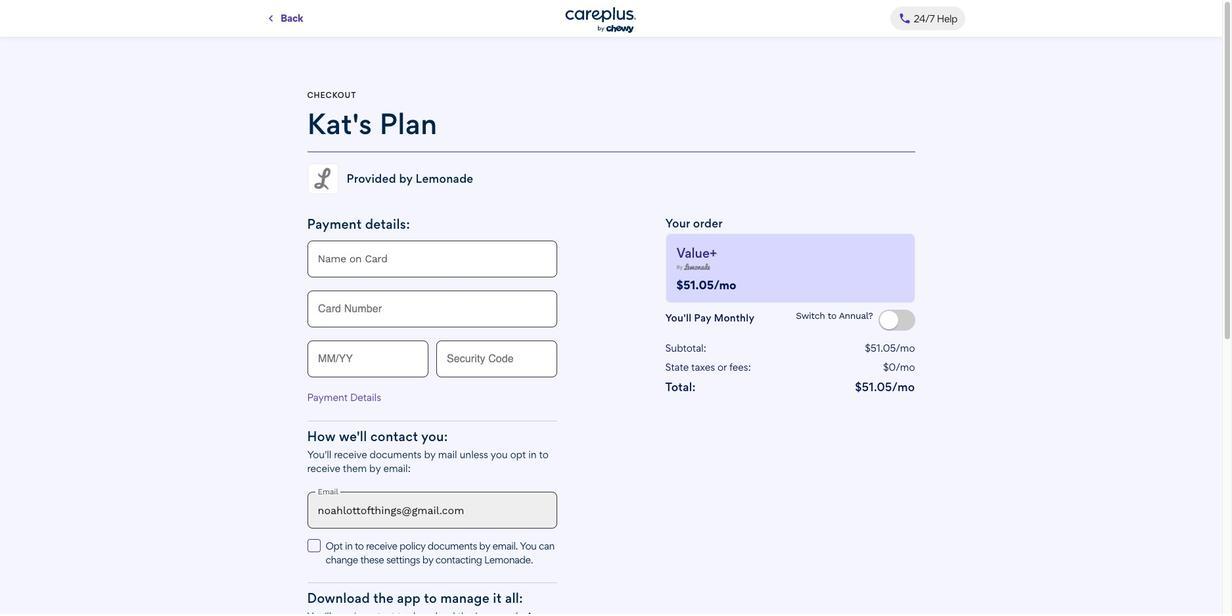 Task type: describe. For each thing, give the bounding box(es) containing it.
app
[[397, 590, 421, 606]]

mo for subtotal:
[[901, 342, 916, 354]]

details
[[350, 391, 381, 403]]

content element
[[307, 90, 916, 614]]

1 horizontal spatial you'll
[[666, 311, 692, 324]]

state
[[666, 361, 689, 373]]

by left email.
[[480, 540, 490, 552]]

download
[[307, 590, 370, 606]]

$ for total:
[[855, 380, 862, 393]]

total:
[[666, 380, 696, 393]]

how we'll contact you: you'll receive documents by mail unless you opt in to receive them by email:
[[307, 428, 549, 474]]

to inside 'how we'll contact you: you'll receive documents by mail unless you opt in to receive them by email:'
[[539, 448, 549, 461]]

policy
[[400, 540, 426, 552]]

details:
[[365, 216, 410, 232]]

your
[[666, 216, 690, 230]]

help
[[937, 12, 958, 25]]

chewy health insurance careplus logo image
[[565, 7, 637, 33]]

change
[[326, 554, 358, 566]]

24/7
[[914, 12, 935, 25]]

none text field inside content element
[[307, 492, 557, 529]]

email.
[[493, 540, 518, 552]]

switch to annual?
[[796, 310, 873, 321]]

by down policy
[[423, 554, 433, 566]]

payment for payment details:
[[307, 216, 362, 232]]

email:
[[384, 462, 411, 474]]

we'll
[[339, 428, 367, 444]]

payment details:
[[307, 216, 410, 232]]

you'll inside 'how we'll contact you: you'll receive documents by mail unless you opt in to receive them by email:'
[[307, 448, 332, 461]]

order
[[693, 216, 723, 230]]

lemonade.
[[485, 554, 533, 566]]

your order
[[666, 216, 723, 230]]

$ for subtotal:
[[865, 342, 871, 354]]

payment details
[[307, 391, 381, 403]]

monthly
[[714, 311, 755, 324]]

you
[[520, 540, 537, 552]]

back
[[281, 12, 303, 24]]

24/7 help button
[[891, 7, 966, 30]]

how
[[307, 428, 336, 444]]

these
[[361, 554, 384, 566]]

to inside opt in to receive policy documents by email. you can change these settings by contacting lemonade.
[[355, 540, 364, 552]]

mo up monthly
[[720, 278, 737, 292]]

fees:
[[730, 361, 751, 373]]

in inside opt in to receive policy documents by email. you can change these settings by contacting lemonade.
[[345, 540, 353, 552]]

you'll pay monthly
[[666, 311, 755, 324]]

/ for total:
[[893, 380, 898, 393]]

24/7 help
[[914, 12, 958, 25]]

receive inside opt in to receive policy documents by email. you can change these settings by contacting lemonade.
[[366, 540, 397, 552]]

annual?
[[839, 310, 873, 321]]

documents inside 'how we'll contact you: you'll receive documents by mail unless you opt in to receive them by email:'
[[370, 448, 422, 461]]

kat's
[[307, 106, 372, 141]]

taxes
[[692, 361, 715, 373]]

subtotal:
[[666, 342, 707, 354]]

opt
[[326, 540, 343, 552]]

manage
[[441, 590, 490, 606]]

$ 0 / mo
[[884, 361, 916, 373]]

download the app to manage it all:
[[307, 590, 523, 606]]

$ 51.05 / mo for total:
[[855, 380, 916, 393]]



Task type: vqa. For each thing, say whether or not it's contained in the screenshot.


Task type: locate. For each thing, give the bounding box(es) containing it.
1 payment from the top
[[307, 216, 362, 232]]

provided by lemonade
[[347, 171, 474, 185]]

you'll left pay
[[666, 311, 692, 324]]

1 vertical spatial in
[[345, 540, 353, 552]]

by
[[677, 264, 683, 270]]

1 horizontal spatial documents
[[428, 540, 477, 552]]

0 horizontal spatial documents
[[370, 448, 422, 461]]

mo for state taxes or fees:
[[901, 361, 916, 373]]

2 vertical spatial 51.05
[[862, 380, 893, 393]]

1 horizontal spatial in
[[529, 448, 537, 461]]

payment for payment details
[[307, 391, 348, 403]]

the
[[374, 590, 394, 606]]

0 vertical spatial documents
[[370, 448, 422, 461]]

state taxes or fees:
[[666, 361, 751, 373]]

$ for state taxes or fees:
[[884, 361, 889, 373]]

mo down $ 0 / mo
[[898, 380, 916, 393]]

to
[[828, 310, 837, 321], [539, 448, 549, 461], [355, 540, 364, 552], [424, 590, 437, 606]]

None text field
[[307, 240, 557, 277]]

receive up them
[[334, 448, 367, 461]]

1 vertical spatial payment
[[307, 391, 348, 403]]

/ for state taxes or fees:
[[896, 361, 901, 373]]

0 vertical spatial in
[[529, 448, 537, 461]]

0 horizontal spatial you'll
[[307, 448, 332, 461]]

0 vertical spatial you'll
[[666, 311, 692, 324]]

0 vertical spatial $ 51.05 / mo
[[677, 278, 737, 292]]

contacting
[[436, 554, 482, 566]]

checkout
[[307, 90, 357, 100]]

back button
[[257, 7, 311, 30]]

all:
[[505, 590, 523, 606]]

it
[[493, 590, 502, 606]]

51.05
[[684, 278, 714, 292], [871, 342, 896, 354], [862, 380, 893, 393]]

opt in to receive policy documents by email. you can change these settings by contacting lemonade.
[[326, 540, 555, 566]]

2 payment from the top
[[307, 391, 348, 403]]

mo for total:
[[898, 380, 916, 393]]

documents
[[370, 448, 422, 461], [428, 540, 477, 552]]

0 vertical spatial 51.05
[[684, 278, 714, 292]]

$ 51.05 / mo down lemonade icon
[[677, 278, 737, 292]]

0 vertical spatial receive
[[334, 448, 367, 461]]

51.05 for total:
[[862, 380, 893, 393]]

value+
[[677, 245, 717, 261]]

0 horizontal spatial in
[[345, 540, 353, 552]]

checkout kat's plan
[[307, 90, 438, 141]]

$ 51.05 / mo
[[677, 278, 737, 292], [865, 342, 916, 354], [855, 380, 916, 393]]

$ 51.05 / mo for subtotal:
[[865, 342, 916, 354]]

opt
[[511, 448, 526, 461]]

payment
[[307, 216, 362, 232], [307, 391, 348, 403]]

documents inside opt in to receive policy documents by email. you can change these settings by contacting lemonade.
[[428, 540, 477, 552]]

by
[[399, 171, 413, 185], [424, 448, 436, 461], [370, 462, 381, 474], [480, 540, 490, 552], [423, 554, 433, 566]]

receive left them
[[307, 462, 341, 474]]

mail
[[438, 448, 457, 461]]

unless
[[460, 448, 489, 461]]

in
[[529, 448, 537, 461], [345, 540, 353, 552]]

you'll down how
[[307, 448, 332, 461]]

switch
[[796, 310, 825, 321]]

to right opt
[[539, 448, 549, 461]]

you'll
[[666, 311, 692, 324], [307, 448, 332, 461]]

mo up $ 0 / mo
[[901, 342, 916, 354]]

None text field
[[307, 492, 557, 529]]

1 vertical spatial documents
[[428, 540, 477, 552]]

lemonade
[[416, 171, 474, 185]]

none text field inside content element
[[307, 240, 557, 277]]

2 vertical spatial receive
[[366, 540, 397, 552]]

1 vertical spatial receive
[[307, 462, 341, 474]]

/
[[714, 278, 720, 292], [896, 342, 901, 354], [896, 361, 901, 373], [893, 380, 898, 393]]

provided
[[347, 171, 396, 185]]

payment left details
[[307, 391, 348, 403]]

51.05 down 0
[[862, 380, 893, 393]]

documents up contacting
[[428, 540, 477, 552]]

you:
[[421, 428, 448, 444]]

lemonade insurance logo image
[[307, 163, 339, 194]]

to up these at the left of the page
[[355, 540, 364, 552]]

$ 51.05 / mo down 0
[[855, 380, 916, 393]]

by left mail in the left of the page
[[424, 448, 436, 461]]

51.05 down lemonade icon
[[684, 278, 714, 292]]

them
[[343, 462, 367, 474]]

1 vertical spatial 51.05
[[871, 342, 896, 354]]

to right the switch
[[828, 310, 837, 321]]

or
[[718, 361, 727, 373]]

to right app
[[424, 590, 437, 606]]

by right them
[[370, 462, 381, 474]]

mo right 0
[[901, 361, 916, 373]]

1 vertical spatial you'll
[[307, 448, 332, 461]]

mo
[[720, 278, 737, 292], [901, 342, 916, 354], [901, 361, 916, 373], [898, 380, 916, 393]]

in inside 'how we'll contact you: you'll receive documents by mail unless you opt in to receive them by email:'
[[529, 448, 537, 461]]

2 vertical spatial $ 51.05 / mo
[[855, 380, 916, 393]]

0
[[889, 361, 896, 373]]

$
[[677, 278, 684, 292], [865, 342, 871, 354], [884, 361, 889, 373], [855, 380, 862, 393]]

receive
[[334, 448, 367, 461], [307, 462, 341, 474], [366, 540, 397, 552]]

$ 51.05 / mo up 0
[[865, 342, 916, 354]]

settings
[[387, 554, 420, 566]]

payment down "lemonade insurance logo"
[[307, 216, 362, 232]]

contact
[[371, 428, 418, 444]]

51.05 for subtotal:
[[871, 342, 896, 354]]

/ for subtotal:
[[896, 342, 901, 354]]

pay
[[694, 311, 712, 324]]

receive up these at the left of the page
[[366, 540, 397, 552]]

plan
[[380, 106, 438, 141]]

51.05 up 0
[[871, 342, 896, 354]]

you
[[491, 448, 508, 461]]

lemonade image
[[684, 264, 711, 270]]

can
[[539, 540, 555, 552]]

by right provided
[[399, 171, 413, 185]]

documents up email:
[[370, 448, 422, 461]]

0 vertical spatial payment
[[307, 216, 362, 232]]

1 vertical spatial $ 51.05 / mo
[[865, 342, 916, 354]]



